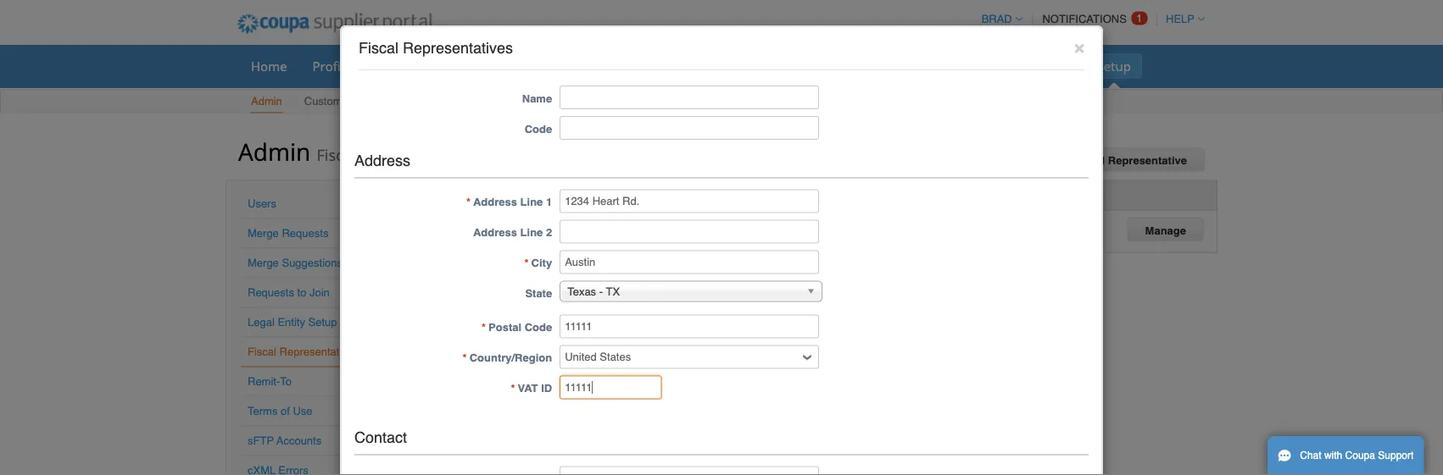 Task type: locate. For each thing, give the bounding box(es) containing it.
0 horizontal spatial id
[[541, 383, 552, 395]]

service/time sheets
[[443, 57, 562, 75]]

1 vertical spatial representatives
[[360, 144, 475, 165]]

* for * country/region
[[463, 352, 467, 365]]

1 horizontal spatial id
[[698, 189, 709, 202]]

* city
[[525, 257, 552, 270]]

id right 'vat'
[[541, 383, 552, 395]]

setup link
[[1086, 53, 1143, 79]]

add-ons link
[[1012, 53, 1083, 79]]

fiscal representatives down the legal entity setup link
[[248, 346, 359, 359]]

1 vertical spatial id
[[541, 383, 552, 395]]

fiscal representatives up orders
[[359, 39, 513, 57]]

0 vertical spatial admin
[[251, 95, 282, 108]]

address down "customer setup" link
[[355, 152, 411, 169]]

tax right associated
[[863, 189, 881, 202]]

* for * postal code
[[482, 322, 486, 334]]

2 vertical spatial setup
[[308, 316, 337, 329]]

fiscal
[[359, 39, 399, 57], [317, 144, 356, 165], [1074, 154, 1105, 167], [248, 346, 276, 359]]

2 vertical spatial address
[[473, 227, 517, 239]]

manage link
[[1128, 218, 1205, 242]]

line left 2
[[520, 227, 543, 239]]

fiscal down legal
[[248, 346, 276, 359]]

profile
[[313, 57, 351, 75]]

sourcing link
[[934, 53, 1008, 79]]

country/region down postal
[[470, 352, 552, 365]]

merge
[[248, 227, 279, 240], [248, 257, 279, 270]]

0 vertical spatial setup
[[1097, 57, 1132, 75]]

tax id
[[676, 189, 709, 202]]

admin
[[251, 95, 282, 108], [238, 135, 311, 168]]

* for * address line 1
[[466, 196, 471, 209]]

2 vertical spatial representatives
[[280, 346, 359, 359]]

code right postal
[[525, 322, 552, 334]]

Code text field
[[560, 116, 820, 140]]

1 vertical spatial line
[[520, 227, 543, 239]]

* for * city
[[525, 257, 529, 270]]

states
[[552, 219, 583, 232]]

suggestions
[[282, 257, 343, 270]]

profile link
[[302, 53, 362, 79]]

admin for admin
[[251, 95, 282, 108]]

performance
[[843, 57, 920, 75]]

code down name
[[525, 122, 552, 135]]

1
[[546, 196, 552, 209]]

fiscal right add
[[1074, 154, 1105, 167]]

setup right customer
[[355, 95, 384, 108]]

business
[[787, 57, 840, 75]]

line left 1
[[520, 196, 543, 209]]

Name text field
[[560, 86, 820, 109]]

representatives inside admin fiscal representatives
[[360, 144, 475, 165]]

catalogs link
[[700, 53, 773, 79]]

0 vertical spatial address
[[355, 152, 411, 169]]

tax up ie1234567t on the top of the page
[[676, 189, 694, 202]]

0 vertical spatial id
[[698, 189, 709, 202]]

texas
[[568, 286, 596, 299]]

remit-
[[248, 376, 280, 389]]

users
[[248, 198, 276, 210]]

* for * vat id
[[511, 383, 515, 395]]

service/time sheets link
[[432, 53, 573, 79]]

address line 2
[[473, 227, 552, 239]]

address
[[355, 152, 411, 169], [473, 196, 517, 209], [473, 227, 517, 239]]

requests
[[282, 227, 329, 240], [248, 287, 294, 299]]

name
[[522, 92, 552, 105]]

add-
[[1023, 57, 1050, 75]]

0 vertical spatial line
[[520, 196, 543, 209]]

country/region up united states
[[518, 189, 600, 202]]

coupa
[[1346, 450, 1376, 462]]

1 vertical spatial requests
[[248, 287, 294, 299]]

remit-to
[[248, 376, 292, 389]]

home link
[[240, 53, 298, 79]]

merge down users
[[248, 227, 279, 240]]

requests to join link
[[248, 287, 330, 299]]

id up ie1234567t on the top of the page
[[698, 189, 709, 202]]

admin for admin fiscal representatives
[[238, 135, 311, 168]]

requests to join
[[248, 287, 330, 299]]

fiscal representatives
[[359, 39, 513, 57], [248, 346, 359, 359]]

0 vertical spatial code
[[525, 122, 552, 135]]

admin down admin link on the top left of page
[[238, 135, 311, 168]]

1 vertical spatial fiscal representatives
[[248, 346, 359, 359]]

manage
[[1146, 224, 1187, 237]]

2 tax from the left
[[863, 189, 881, 202]]

orders link
[[365, 53, 429, 79]]

of
[[281, 405, 290, 418]]

catalogs
[[711, 57, 762, 75]]

1 vertical spatial country/region
[[470, 352, 552, 365]]

tax
[[676, 189, 694, 202], [863, 189, 881, 202]]

sheets
[[523, 57, 562, 75]]

*
[[466, 196, 471, 209], [525, 257, 529, 270], [482, 322, 486, 334], [463, 352, 467, 365], [511, 383, 515, 395]]

requests left to
[[248, 287, 294, 299]]

None text field
[[560, 190, 820, 213], [560, 315, 820, 339], [560, 376, 662, 400], [560, 190, 820, 213], [560, 315, 820, 339], [560, 376, 662, 400]]

legal entity setup link
[[248, 316, 337, 329]]

0 vertical spatial representatives
[[403, 39, 513, 57]]

add fiscal representative
[[1050, 154, 1188, 167]]

1 merge from the top
[[248, 227, 279, 240]]

tx
[[606, 286, 620, 299]]

2 horizontal spatial setup
[[1097, 57, 1132, 75]]

1 vertical spatial admin
[[238, 135, 311, 168]]

requests up suggestions
[[282, 227, 329, 240]]

0 vertical spatial merge
[[248, 227, 279, 240]]

1 vertical spatial merge
[[248, 257, 279, 270]]

country/region
[[518, 189, 600, 202], [470, 352, 552, 365]]

-
[[600, 286, 603, 299]]

users link
[[248, 198, 276, 210]]

1 horizontal spatial tax
[[863, 189, 881, 202]]

line
[[520, 196, 543, 209], [520, 227, 543, 239]]

coupa supplier portal image
[[226, 3, 444, 45]]

merge requests link
[[248, 227, 329, 240]]

0 horizontal spatial tax
[[676, 189, 694, 202]]

admin down home link
[[251, 95, 282, 108]]

representatives
[[403, 39, 513, 57], [360, 144, 475, 165], [280, 346, 359, 359]]

invoices link
[[627, 53, 697, 79]]

terms of use link
[[248, 405, 313, 418]]

1 horizontal spatial setup
[[355, 95, 384, 108]]

address up address line 2
[[473, 196, 517, 209]]

setup
[[1097, 57, 1132, 75], [355, 95, 384, 108], [308, 316, 337, 329]]

1 vertical spatial code
[[525, 322, 552, 334]]

setup down join
[[308, 316, 337, 329]]

fiscal down "customer setup" link
[[317, 144, 356, 165]]

customer setup
[[304, 95, 384, 108]]

merge down merge requests
[[248, 257, 279, 270]]

terms of use
[[248, 405, 313, 418]]

business performance
[[787, 57, 920, 75]]

2 merge from the top
[[248, 257, 279, 270]]

setup right ×
[[1097, 57, 1132, 75]]

None text field
[[560, 251, 820, 274]]

address down "* address line 1"
[[473, 227, 517, 239]]

code
[[525, 122, 552, 135], [525, 322, 552, 334]]

2 code from the top
[[525, 322, 552, 334]]

add
[[1050, 154, 1071, 167]]



Task type: describe. For each thing, give the bounding box(es) containing it.
associated tax registrations
[[801, 189, 954, 202]]

* postal code
[[482, 322, 552, 334]]

address for address
[[355, 152, 411, 169]]

sftp
[[248, 435, 274, 448]]

0 vertical spatial requests
[[282, 227, 329, 240]]

with
[[1325, 450, 1343, 462]]

service/time
[[443, 57, 519, 75]]

admin fiscal representatives
[[238, 135, 475, 168]]

ons
[[1050, 57, 1072, 75]]

merge suggestions link
[[248, 257, 343, 270]]

2 line from the top
[[520, 227, 543, 239]]

join
[[310, 287, 330, 299]]

fiscal inside admin fiscal representatives
[[317, 144, 356, 165]]

add-ons
[[1023, 57, 1072, 75]]

use
[[293, 405, 313, 418]]

2
[[546, 227, 552, 239]]

1 vertical spatial address
[[473, 196, 517, 209]]

chat with coupa support button
[[1268, 437, 1425, 476]]

add fiscal representative link
[[1032, 148, 1205, 172]]

0 vertical spatial fiscal representatives
[[359, 39, 513, 57]]

asn
[[588, 57, 612, 75]]

to
[[297, 287, 307, 299]]

vat
[[518, 383, 538, 395]]

to
[[280, 376, 292, 389]]

sourcing
[[945, 57, 997, 75]]

sftp accounts
[[248, 435, 322, 448]]

accounts
[[277, 435, 322, 448]]

merge requests
[[248, 227, 329, 240]]

legal
[[248, 316, 275, 329]]

address for address line 2
[[473, 227, 517, 239]]

customer setup link
[[303, 91, 385, 113]]

chat
[[1301, 450, 1322, 462]]

registrations
[[884, 189, 954, 202]]

* address line 1
[[466, 196, 552, 209]]

texas - tx link
[[560, 281, 823, 302]]

× button
[[1075, 37, 1085, 57]]

entity
[[278, 316, 305, 329]]

merge suggestions
[[248, 257, 343, 270]]

1 line from the top
[[520, 196, 543, 209]]

terms
[[248, 405, 278, 418]]

state
[[525, 288, 552, 300]]

support
[[1379, 450, 1414, 462]]

asn link
[[577, 53, 623, 79]]

remit-to link
[[248, 376, 292, 389]]

united
[[517, 219, 549, 232]]

united states
[[517, 219, 583, 232]]

invoices
[[638, 57, 686, 75]]

0 horizontal spatial setup
[[308, 316, 337, 329]]

representative
[[1109, 154, 1188, 167]]

sftp accounts link
[[248, 435, 322, 448]]

legal entity setup
[[248, 316, 337, 329]]

texas - tx
[[568, 286, 620, 299]]

1 code from the top
[[525, 122, 552, 135]]

1 vertical spatial setup
[[355, 95, 384, 108]]

1 tax from the left
[[676, 189, 694, 202]]

setup inside 'link'
[[1097, 57, 1132, 75]]

associated
[[801, 189, 860, 202]]

fiscal representatives link
[[248, 346, 359, 359]]

postal
[[489, 322, 522, 334]]

0 vertical spatial country/region
[[518, 189, 600, 202]]

* country/region
[[463, 352, 552, 365]]

admin link
[[250, 91, 283, 113]]

×
[[1075, 37, 1085, 57]]

merge for merge suggestions
[[248, 257, 279, 270]]

contact
[[355, 429, 407, 447]]

ie1234567t
[[676, 219, 736, 232]]

chat with coupa support
[[1301, 450, 1414, 462]]

fiscal up orders
[[359, 39, 399, 57]]

Address Line 2 text field
[[560, 220, 820, 244]]

business performance link
[[776, 53, 931, 79]]

home
[[251, 57, 287, 75]]

* vat id
[[511, 383, 552, 395]]

merge for merge requests
[[248, 227, 279, 240]]

customer
[[304, 95, 352, 108]]

city
[[532, 257, 552, 270]]

orders
[[376, 57, 418, 75]]



Task type: vqa. For each thing, say whether or not it's contained in the screenshot.
leftmost Assets
no



